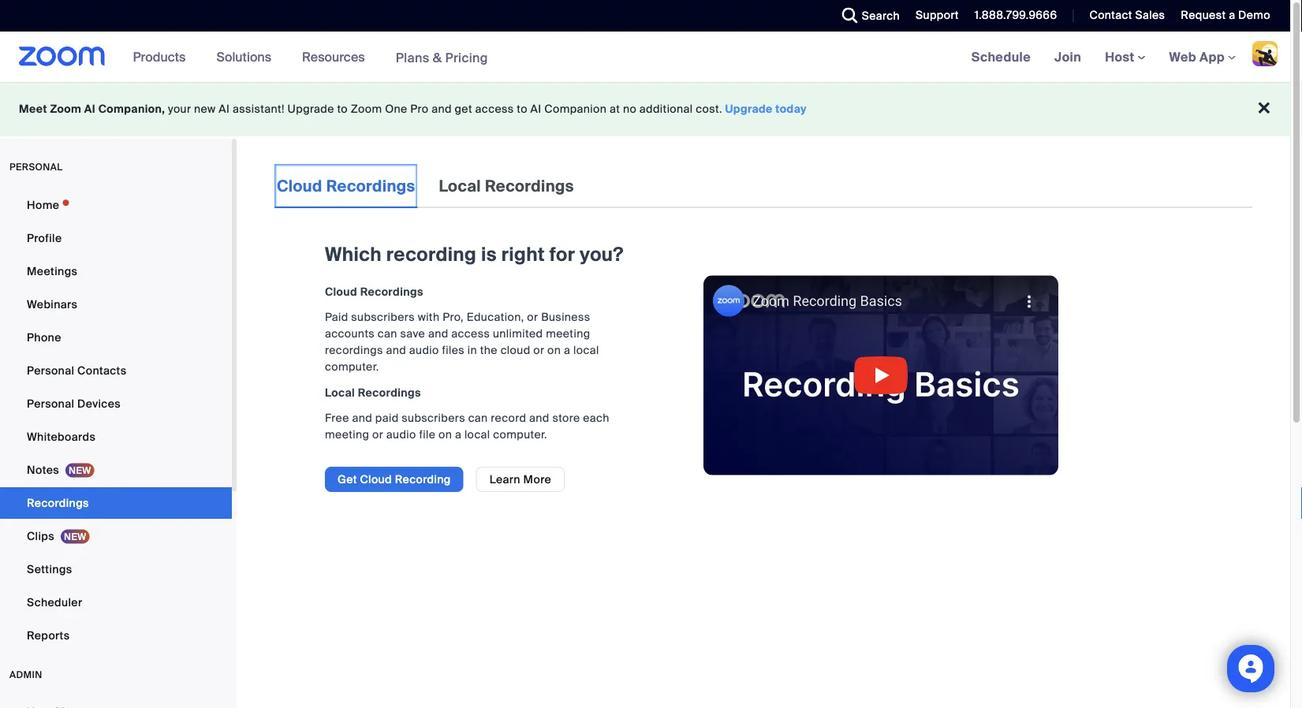 Task type: locate. For each thing, give the bounding box(es) containing it.
scheduler link
[[0, 587, 232, 618]]

local recordings up right
[[439, 176, 574, 196]]

or
[[527, 310, 538, 325], [533, 343, 544, 358], [372, 428, 383, 442]]

recordings inside tab
[[326, 176, 415, 196]]

recording
[[395, 472, 451, 487]]

cloud recordings tab
[[274, 164, 418, 208]]

banner
[[0, 32, 1290, 83]]

upgrade right cost.
[[725, 102, 773, 116]]

0 vertical spatial subscribers
[[351, 310, 415, 325]]

1 vertical spatial cloud
[[325, 284, 357, 299]]

phone link
[[0, 322, 232, 353]]

1 horizontal spatial to
[[517, 102, 528, 116]]

0 vertical spatial can
[[378, 327, 397, 341]]

subscribers up save
[[351, 310, 415, 325]]

recordings
[[326, 176, 415, 196], [485, 176, 574, 196], [360, 284, 423, 299], [358, 385, 421, 400], [27, 496, 89, 510]]

right
[[501, 243, 545, 267]]

0 vertical spatial audio
[[409, 343, 439, 358]]

profile link
[[0, 222, 232, 254]]

web app
[[1169, 49, 1225, 65]]

accounts
[[325, 327, 375, 341]]

2 vertical spatial or
[[372, 428, 383, 442]]

2 vertical spatial a
[[455, 428, 462, 442]]

1 vertical spatial subscribers
[[402, 411, 465, 426]]

0 horizontal spatial cloud
[[277, 176, 322, 196]]

subscribers up the file
[[402, 411, 465, 426]]

today
[[776, 102, 807, 116]]

1 vertical spatial audio
[[386, 428, 416, 442]]

personal contacts link
[[0, 355, 232, 386]]

1.888.799.9666
[[975, 8, 1057, 22]]

or down paid
[[372, 428, 383, 442]]

1 vertical spatial a
[[564, 343, 570, 358]]

can left save
[[378, 327, 397, 341]]

access inside 'meet zoom ai companion,' footer
[[475, 102, 514, 116]]

1 vertical spatial meeting
[[325, 428, 369, 442]]

cloud
[[501, 343, 530, 358]]

local down business
[[573, 343, 599, 358]]

0 horizontal spatial on
[[439, 428, 452, 442]]

banner containing products
[[0, 32, 1290, 83]]

1 vertical spatial local
[[464, 428, 490, 442]]

2 personal from the top
[[27, 396, 74, 411]]

1 personal from the top
[[27, 363, 74, 378]]

1.888.799.9666 button up schedule
[[963, 0, 1061, 32]]

upgrade
[[288, 102, 334, 116], [725, 102, 773, 116]]

solutions
[[216, 49, 271, 65]]

2 horizontal spatial cloud
[[360, 472, 392, 487]]

files
[[442, 343, 465, 358]]

ai left companion,
[[84, 102, 95, 116]]

0 vertical spatial a
[[1229, 8, 1235, 22]]

0 vertical spatial meeting
[[546, 327, 590, 341]]

learn
[[490, 472, 521, 487]]

a inside paid subscribers with pro, education, or business accounts can save and access unlimited meeting recordings and audio files in the cloud or on a local computer.
[[564, 343, 570, 358]]

assistant!
[[233, 102, 285, 116]]

local inside tab
[[439, 176, 481, 196]]

0 horizontal spatial meeting
[[325, 428, 369, 442]]

get
[[338, 472, 357, 487]]

on down business
[[547, 343, 561, 358]]

products button
[[133, 32, 193, 82]]

1 horizontal spatial can
[[468, 411, 488, 426]]

admin
[[9, 669, 42, 681]]

schedule
[[972, 49, 1031, 65]]

1 vertical spatial computer.
[[493, 428, 547, 442]]

1 vertical spatial access
[[451, 327, 490, 341]]

a
[[1229, 8, 1235, 22], [564, 343, 570, 358], [455, 428, 462, 442]]

companion,
[[98, 102, 165, 116]]

a down business
[[564, 343, 570, 358]]

or up unlimited
[[527, 310, 538, 325]]

meeting down free on the left bottom
[[325, 428, 369, 442]]

resources
[[302, 49, 365, 65]]

audio down save
[[409, 343, 439, 358]]

recordings inside personal menu menu
[[27, 496, 89, 510]]

can left the record at left bottom
[[468, 411, 488, 426]]

computer. down recordings
[[325, 360, 379, 374]]

search button
[[830, 0, 904, 32]]

1 horizontal spatial local recordings
[[439, 176, 574, 196]]

the
[[480, 343, 498, 358]]

contact sales
[[1090, 8, 1165, 22]]

0 vertical spatial local recordings
[[439, 176, 574, 196]]

meetings navigation
[[960, 32, 1290, 83]]

0 vertical spatial personal
[[27, 363, 74, 378]]

1 horizontal spatial zoom
[[351, 102, 382, 116]]

and left get
[[432, 102, 452, 116]]

0 horizontal spatial upgrade
[[288, 102, 334, 116]]

0 vertical spatial cloud recordings
[[277, 176, 415, 196]]

access up 'in'
[[451, 327, 490, 341]]

web app button
[[1169, 49, 1236, 65]]

cloud recordings up which
[[277, 176, 415, 196]]

in
[[468, 343, 477, 358]]

and left paid
[[352, 411, 372, 426]]

computer. down the record at left bottom
[[493, 428, 547, 442]]

join link
[[1043, 32, 1093, 82]]

personal down phone
[[27, 363, 74, 378]]

settings link
[[0, 554, 232, 585]]

local up which recording is right for you?
[[439, 176, 481, 196]]

personal
[[9, 161, 63, 173]]

1 vertical spatial personal
[[27, 396, 74, 411]]

at
[[610, 102, 620, 116]]

0 horizontal spatial can
[[378, 327, 397, 341]]

recordings up paid
[[358, 385, 421, 400]]

to down the resources dropdown button
[[337, 102, 348, 116]]

0 horizontal spatial ai
[[84, 102, 95, 116]]

0 horizontal spatial local
[[464, 428, 490, 442]]

audio down paid
[[386, 428, 416, 442]]

local
[[439, 176, 481, 196], [325, 385, 355, 400]]

1 ai from the left
[[84, 102, 95, 116]]

recordings
[[325, 343, 383, 358]]

to left companion
[[517, 102, 528, 116]]

2 upgrade from the left
[[725, 102, 773, 116]]

request
[[1181, 8, 1226, 22]]

or right cloud
[[533, 343, 544, 358]]

1 vertical spatial can
[[468, 411, 488, 426]]

subscribers inside the free and paid subscribers can record and store each meeting or audio file on a local computer.
[[402, 411, 465, 426]]

cloud
[[277, 176, 322, 196], [325, 284, 357, 299], [360, 472, 392, 487]]

cloud recordings
[[277, 176, 415, 196], [325, 284, 423, 299]]

recordings up which
[[326, 176, 415, 196]]

a left the 'demo'
[[1229, 8, 1235, 22]]

1 horizontal spatial local
[[439, 176, 481, 196]]

cloud recordings down which
[[325, 284, 423, 299]]

upgrade down 'product information' navigation
[[288, 102, 334, 116]]

can
[[378, 327, 397, 341], [468, 411, 488, 426]]

0 horizontal spatial to
[[337, 102, 348, 116]]

pro,
[[443, 310, 464, 325]]

0 vertical spatial cloud
[[277, 176, 322, 196]]

2 horizontal spatial ai
[[531, 102, 542, 116]]

1 horizontal spatial on
[[547, 343, 561, 358]]

plans & pricing link
[[396, 49, 488, 66], [396, 49, 488, 66]]

personal
[[27, 363, 74, 378], [27, 396, 74, 411]]

0 vertical spatial or
[[527, 310, 538, 325]]

access
[[475, 102, 514, 116], [451, 327, 490, 341]]

0 horizontal spatial zoom
[[50, 102, 81, 116]]

profile
[[27, 231, 62, 245]]

paid
[[325, 310, 348, 325]]

join
[[1055, 49, 1082, 65]]

personal devices
[[27, 396, 121, 411]]

local recordings up paid
[[325, 385, 421, 400]]

pro
[[410, 102, 429, 116]]

zoom left one
[[351, 102, 382, 116]]

0 vertical spatial computer.
[[325, 360, 379, 374]]

meet zoom ai companion, your new ai assistant! upgrade to zoom one pro and get access to ai companion at no additional cost. upgrade today
[[19, 102, 807, 116]]

webinars link
[[0, 289, 232, 320]]

personal up whiteboards
[[27, 396, 74, 411]]

1 horizontal spatial local
[[573, 343, 599, 358]]

ai right new
[[219, 102, 230, 116]]

contact sales link
[[1078, 0, 1169, 32], [1090, 8, 1165, 22]]

host
[[1105, 49, 1138, 65]]

recordings down notes
[[27, 496, 89, 510]]

zoom
[[50, 102, 81, 116], [351, 102, 382, 116]]

1 horizontal spatial computer.
[[493, 428, 547, 442]]

companion
[[544, 102, 607, 116]]

app
[[1200, 49, 1225, 65]]

1 horizontal spatial ai
[[219, 102, 230, 116]]

can inside paid subscribers with pro, education, or business accounts can save and access unlimited meeting recordings and audio files in the cloud or on a local computer.
[[378, 327, 397, 341]]

recordings up right
[[485, 176, 574, 196]]

0 vertical spatial access
[[475, 102, 514, 116]]

local inside paid subscribers with pro, education, or business accounts can save and access unlimited meeting recordings and audio files in the cloud or on a local computer.
[[573, 343, 599, 358]]

to
[[337, 102, 348, 116], [517, 102, 528, 116]]

1.888.799.9666 button
[[963, 0, 1061, 32], [975, 8, 1057, 22]]

local
[[573, 343, 599, 358], [464, 428, 490, 442]]

devices
[[77, 396, 121, 411]]

contact
[[1090, 8, 1132, 22]]

0 vertical spatial local
[[573, 343, 599, 358]]

recordings inside tab
[[485, 176, 574, 196]]

0 horizontal spatial local recordings
[[325, 385, 421, 400]]

support link
[[904, 0, 963, 32], [916, 8, 959, 22]]

recordings up with
[[360, 284, 423, 299]]

1 vertical spatial on
[[439, 428, 452, 442]]

meeting
[[546, 327, 590, 341], [325, 428, 369, 442]]

zoom right meet
[[50, 102, 81, 116]]

1 horizontal spatial upgrade
[[725, 102, 773, 116]]

2 vertical spatial cloud
[[360, 472, 392, 487]]

ai
[[84, 102, 95, 116], [219, 102, 230, 116], [531, 102, 542, 116]]

1 vertical spatial or
[[533, 343, 544, 358]]

personal for personal contacts
[[27, 363, 74, 378]]

0 vertical spatial on
[[547, 343, 561, 358]]

request a demo link
[[1169, 0, 1290, 32], [1181, 8, 1271, 22]]

product information navigation
[[121, 32, 500, 83]]

access right get
[[475, 102, 514, 116]]

local recordings
[[439, 176, 574, 196], [325, 385, 421, 400]]

1 horizontal spatial a
[[564, 343, 570, 358]]

meeting down business
[[546, 327, 590, 341]]

local right the file
[[464, 428, 490, 442]]

ai left companion
[[531, 102, 542, 116]]

on inside the free and paid subscribers can record and store each meeting or audio file on a local computer.
[[439, 428, 452, 442]]

0 vertical spatial local
[[439, 176, 481, 196]]

1 vertical spatial local
[[325, 385, 355, 400]]

a right the file
[[455, 428, 462, 442]]

on right the file
[[439, 428, 452, 442]]

1 horizontal spatial meeting
[[546, 327, 590, 341]]

audio inside paid subscribers with pro, education, or business accounts can save and access unlimited meeting recordings and audio files in the cloud or on a local computer.
[[409, 343, 439, 358]]

0 horizontal spatial computer.
[[325, 360, 379, 374]]

personal devices link
[[0, 388, 232, 420]]

local up free on the left bottom
[[325, 385, 355, 400]]

0 horizontal spatial a
[[455, 428, 462, 442]]



Task type: vqa. For each thing, say whether or not it's contained in the screenshot.
Learn more about your License Type Icon
no



Task type: describe. For each thing, give the bounding box(es) containing it.
pricing
[[445, 49, 488, 66]]

1 zoom from the left
[[50, 102, 81, 116]]

and down save
[[386, 343, 406, 358]]

meeting inside paid subscribers with pro, education, or business accounts can save and access unlimited meeting recordings and audio files in the cloud or on a local computer.
[[546, 327, 590, 341]]

on inside paid subscribers with pro, education, or business accounts can save and access unlimited meeting recordings and audio files in the cloud or on a local computer.
[[547, 343, 561, 358]]

learn more button
[[476, 467, 565, 492]]

is
[[481, 243, 497, 267]]

audio inside the free and paid subscribers can record and store each meeting or audio file on a local computer.
[[386, 428, 416, 442]]

products
[[133, 49, 186, 65]]

recording
[[386, 243, 477, 267]]

notes link
[[0, 454, 232, 486]]

home
[[27, 198, 59, 212]]

personal for personal devices
[[27, 396, 74, 411]]

which recording is right for you?
[[325, 243, 623, 267]]

cloud inside button
[[360, 472, 392, 487]]

meeting inside the free and paid subscribers can record and store each meeting or audio file on a local computer.
[[325, 428, 369, 442]]

zoom logo image
[[19, 47, 105, 66]]

or inside the free and paid subscribers can record and store each meeting or audio file on a local computer.
[[372, 428, 383, 442]]

which
[[325, 243, 382, 267]]

cloud inside tab
[[277, 176, 322, 196]]

record
[[491, 411, 526, 426]]

can inside the free and paid subscribers can record and store each meeting or audio file on a local computer.
[[468, 411, 488, 426]]

store
[[552, 411, 580, 426]]

2 zoom from the left
[[351, 102, 382, 116]]

and left store
[[529, 411, 550, 426]]

1 upgrade from the left
[[288, 102, 334, 116]]

1.888.799.9666 button up schedule 'link'
[[975, 8, 1057, 22]]

clips link
[[0, 521, 232, 552]]

more
[[523, 472, 551, 487]]

cloud recordings inside tab
[[277, 176, 415, 196]]

unlimited
[[493, 327, 543, 341]]

search
[[862, 8, 900, 23]]

recordings link
[[0, 487, 232, 519]]

1 vertical spatial cloud recordings
[[325, 284, 423, 299]]

free
[[325, 411, 349, 426]]

meetings
[[27, 264, 78, 278]]

home link
[[0, 189, 232, 221]]

paid
[[375, 411, 399, 426]]

phone
[[27, 330, 61, 345]]

computer. inside paid subscribers with pro, education, or business accounts can save and access unlimited meeting recordings and audio files in the cloud or on a local computer.
[[325, 360, 379, 374]]

plans
[[396, 49, 430, 66]]

upgrade today link
[[725, 102, 807, 116]]

main content element
[[274, 164, 1253, 508]]

file
[[419, 428, 436, 442]]

1 vertical spatial local recordings
[[325, 385, 421, 400]]

2 horizontal spatial a
[[1229, 8, 1235, 22]]

get cloud recording
[[338, 472, 451, 487]]

additional
[[640, 102, 693, 116]]

schedule link
[[960, 32, 1043, 82]]

1 horizontal spatial cloud
[[325, 284, 357, 299]]

and inside 'meet zoom ai companion,' footer
[[432, 102, 452, 116]]

for
[[550, 243, 575, 267]]

0 horizontal spatial local
[[325, 385, 355, 400]]

no
[[623, 102, 637, 116]]

host button
[[1105, 49, 1146, 65]]

and down with
[[428, 327, 448, 341]]

one
[[385, 102, 407, 116]]

scheduler
[[27, 595, 82, 610]]

local recordings inside local recordings tab
[[439, 176, 574, 196]]

request a demo
[[1181, 8, 1271, 22]]

get
[[455, 102, 472, 116]]

computer. inside the free and paid subscribers can record and store each meeting or audio file on a local computer.
[[493, 428, 547, 442]]

personal contacts
[[27, 363, 127, 378]]

2 ai from the left
[[219, 102, 230, 116]]

sales
[[1135, 8, 1165, 22]]

learn more
[[490, 472, 551, 487]]

resources button
[[302, 32, 372, 82]]

whiteboards
[[27, 429, 96, 444]]

local inside the free and paid subscribers can record and store each meeting or audio file on a local computer.
[[464, 428, 490, 442]]

notes
[[27, 463, 59, 477]]

meet zoom ai companion, footer
[[0, 82, 1290, 136]]

1 to from the left
[[337, 102, 348, 116]]

settings
[[27, 562, 72, 577]]

new
[[194, 102, 216, 116]]

a inside the free and paid subscribers can record and store each meeting or audio file on a local computer.
[[455, 428, 462, 442]]

paid subscribers with pro, education, or business accounts can save and access unlimited meeting recordings and audio files in the cloud or on a local computer.
[[325, 310, 599, 374]]

&
[[433, 49, 442, 66]]

tabs of recording tab list
[[274, 164, 576, 208]]

webinars
[[27, 297, 77, 312]]

subscribers inside paid subscribers with pro, education, or business accounts can save and access unlimited meeting recordings and audio files in the cloud or on a local computer.
[[351, 310, 415, 325]]

profile picture image
[[1253, 41, 1278, 66]]

3 ai from the left
[[531, 102, 542, 116]]

business
[[541, 310, 590, 325]]

whiteboards link
[[0, 421, 232, 453]]

get cloud recording button
[[325, 467, 464, 492]]

plans & pricing
[[396, 49, 488, 66]]

each
[[583, 411, 610, 426]]

meetings link
[[0, 256, 232, 287]]

personal menu menu
[[0, 189, 232, 653]]

meet
[[19, 102, 47, 116]]

reports link
[[0, 620, 232, 652]]

reports
[[27, 628, 70, 643]]

access inside paid subscribers with pro, education, or business accounts can save and access unlimited meeting recordings and audio files in the cloud or on a local computer.
[[451, 327, 490, 341]]

with
[[418, 310, 440, 325]]

you?
[[580, 243, 623, 267]]

your
[[168, 102, 191, 116]]

2 to from the left
[[517, 102, 528, 116]]

support
[[916, 8, 959, 22]]

save
[[400, 327, 425, 341]]

web
[[1169, 49, 1197, 65]]

demo
[[1238, 8, 1271, 22]]

solutions button
[[216, 32, 278, 82]]

free and paid subscribers can record and store each meeting or audio file on a local computer.
[[325, 411, 610, 442]]

cost.
[[696, 102, 722, 116]]

local recordings tab
[[437, 164, 576, 208]]



